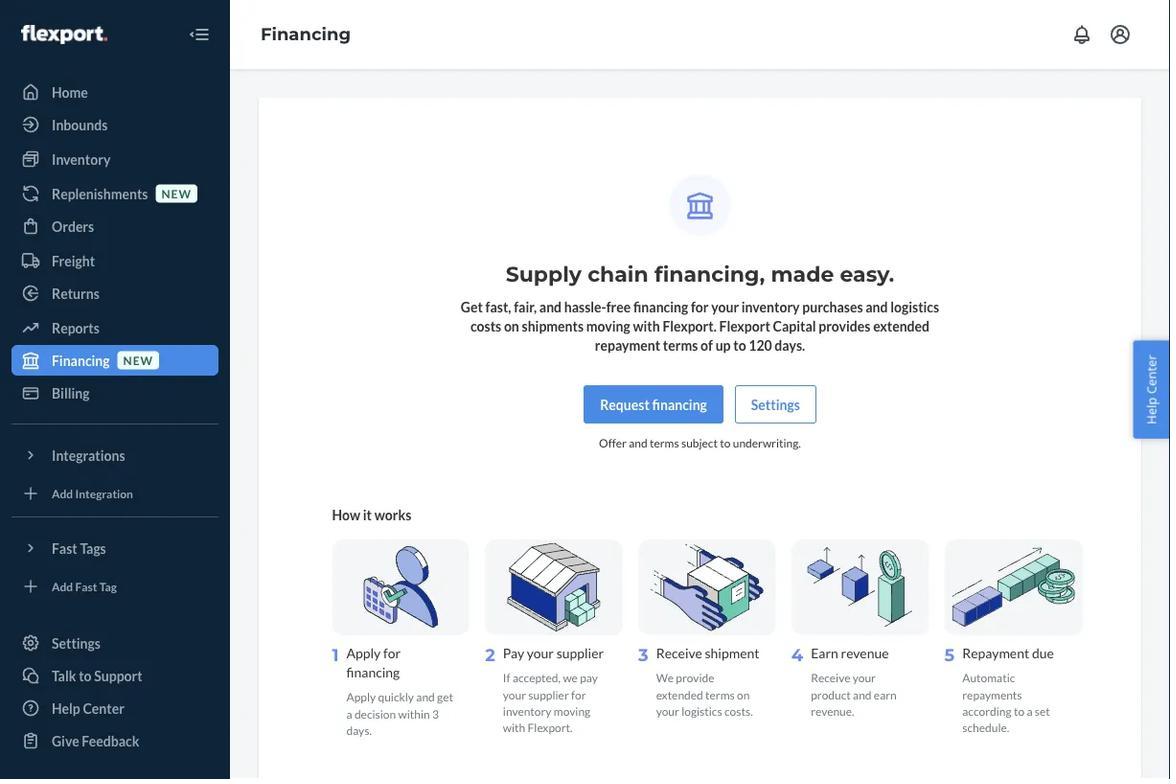 Task type: vqa. For each thing, say whether or not it's contained in the screenshot.
chain
yes



Task type: locate. For each thing, give the bounding box(es) containing it.
with up repayment
[[633, 318, 660, 334]]

due
[[1033, 645, 1055, 661]]

financing inside get fast, fair, and hassle-free financing for your inventory purchases and logistics costs on shipments moving with flexport. flexport capital provides extended repayment terms of up to 120 days.
[[634, 299, 689, 315]]

1 vertical spatial settings
[[52, 635, 101, 651]]

1 vertical spatial with
[[503, 721, 526, 734]]

to right talk at left
[[79, 668, 92, 684]]

1 vertical spatial supplier
[[529, 688, 569, 702]]

new down reports link
[[123, 353, 153, 367]]

0 horizontal spatial 3
[[432, 707, 439, 721]]

reports
[[52, 320, 100, 336]]

it
[[363, 507, 372, 523]]

receive up we
[[656, 645, 703, 661]]

help center link
[[12, 693, 219, 724]]

terms inside get fast, fair, and hassle-free financing for your inventory purchases and logistics costs on shipments moving with flexport. flexport capital provides extended repayment terms of up to 120 days.
[[663, 337, 698, 353]]

1 horizontal spatial a
[[1027, 704, 1033, 718]]

financing up quickly
[[347, 664, 400, 680]]

supply chain financing, made easy.
[[506, 261, 895, 287]]

0 horizontal spatial financing
[[52, 352, 110, 369]]

apply right 1
[[347, 645, 381, 661]]

flexport logo image
[[21, 25, 107, 44]]

your down we
[[656, 704, 680, 718]]

1 vertical spatial apply
[[347, 690, 376, 704]]

close navigation image
[[188, 23, 211, 46]]

logistics down provide
[[682, 704, 723, 718]]

1 vertical spatial help
[[52, 700, 80, 717]]

for inside apply for financing
[[383, 645, 401, 661]]

terms left of
[[663, 337, 698, 353]]

1 vertical spatial help center
[[52, 700, 125, 717]]

0 horizontal spatial a
[[347, 707, 352, 721]]

and left the get
[[416, 690, 435, 704]]

1
[[332, 645, 339, 666]]

financing,
[[655, 261, 765, 287]]

0 vertical spatial financing
[[634, 299, 689, 315]]

flexport
[[720, 318, 771, 334]]

0 horizontal spatial flexport.
[[528, 721, 573, 734]]

moving
[[587, 318, 631, 334], [554, 704, 591, 718]]

1 horizontal spatial extended
[[874, 318, 930, 334]]

settings up underwriting.
[[752, 396, 800, 413]]

add integration link
[[12, 478, 219, 509]]

2
[[485, 645, 496, 666]]

talk to support
[[52, 668, 143, 684]]

1 horizontal spatial flexport.
[[663, 318, 717, 334]]

help inside help center link
[[52, 700, 80, 717]]

inventory down accepted,
[[503, 704, 552, 718]]

settings button
[[735, 385, 817, 424]]

1 vertical spatial for
[[383, 645, 401, 661]]

0 horizontal spatial inventory
[[503, 704, 552, 718]]

1 horizontal spatial inventory
[[742, 299, 800, 315]]

apply up decision
[[347, 690, 376, 704]]

1 horizontal spatial days.
[[775, 337, 806, 353]]

0 vertical spatial help center
[[1143, 355, 1161, 425]]

for inside get fast, fair, and hassle-free financing for your inventory purchases and logistics costs on shipments moving with flexport. flexport capital provides extended repayment terms of up to 120 days.
[[691, 299, 709, 315]]

your inside if accepted, we pay your supplier for inventory moving with flexport.
[[503, 688, 526, 702]]

0 vertical spatial settings
[[752, 396, 800, 413]]

to right up
[[734, 337, 746, 353]]

request financing
[[600, 396, 707, 413]]

inventory inside get fast, fair, and hassle-free financing for your inventory purchases and logistics costs on shipments moving with flexport. flexport capital provides extended repayment terms of up to 120 days.
[[742, 299, 800, 315]]

1 add from the top
[[52, 487, 73, 500]]

3 left 'receive shipment'
[[639, 645, 649, 666]]

0 horizontal spatial for
[[383, 645, 401, 661]]

0 vertical spatial flexport.
[[663, 318, 717, 334]]

0 vertical spatial center
[[1143, 355, 1161, 394]]

0 vertical spatial logistics
[[891, 299, 940, 315]]

on up 'costs.'
[[737, 688, 750, 702]]

0 vertical spatial for
[[691, 299, 709, 315]]

financing link
[[261, 24, 351, 45]]

2 vertical spatial for
[[571, 688, 586, 702]]

1 vertical spatial moving
[[554, 704, 591, 718]]

1 vertical spatial logistics
[[682, 704, 723, 718]]

days.
[[775, 337, 806, 353], [347, 723, 372, 737]]

your up flexport
[[712, 299, 739, 315]]

to inside automatic repayments according to a set schedule.
[[1014, 704, 1025, 718]]

1 vertical spatial 3
[[432, 707, 439, 721]]

give
[[52, 733, 79, 749]]

up
[[716, 337, 731, 353]]

1 horizontal spatial logistics
[[891, 299, 940, 315]]

1 apply from the top
[[347, 645, 381, 661]]

1 vertical spatial inventory
[[503, 704, 552, 718]]

financing up subject
[[652, 396, 707, 413]]

0 vertical spatial new
[[161, 186, 192, 200]]

0 vertical spatial apply
[[347, 645, 381, 661]]

talk
[[52, 668, 76, 684]]

your inside get fast, fair, and hassle-free financing for your inventory purchases and logistics costs on shipments moving with flexport. flexport capital provides extended repayment terms of up to 120 days.
[[712, 299, 739, 315]]

center inside help center link
[[83, 700, 125, 717]]

0 horizontal spatial on
[[504, 318, 519, 334]]

and down the easy.
[[866, 299, 888, 315]]

settings inside button
[[752, 396, 800, 413]]

1 vertical spatial center
[[83, 700, 125, 717]]

1 vertical spatial add
[[52, 580, 73, 593]]

1 vertical spatial fast
[[75, 580, 97, 593]]

get fast, fair, and hassle-free financing for your inventory purchases and logistics costs on shipments moving with flexport. flexport capital provides extended repayment terms of up to 120 days.
[[461, 299, 940, 353]]

flexport. down accepted,
[[528, 721, 573, 734]]

terms left subject
[[650, 436, 679, 450]]

shipment
[[705, 645, 760, 661]]

with down "if"
[[503, 721, 526, 734]]

to inside button
[[79, 668, 92, 684]]

extended right provides
[[874, 318, 930, 334]]

add for add fast tag
[[52, 580, 73, 593]]

inventory
[[52, 151, 111, 167]]

financing
[[261, 24, 351, 45], [52, 352, 110, 369]]

1 vertical spatial receive
[[811, 671, 851, 685]]

days. down capital
[[775, 337, 806, 353]]

offer
[[599, 436, 627, 450]]

returns
[[52, 285, 100, 302]]

3
[[639, 645, 649, 666], [432, 707, 439, 721]]

inbounds
[[52, 116, 108, 133]]

0 horizontal spatial help
[[52, 700, 80, 717]]

0 vertical spatial days.
[[775, 337, 806, 353]]

1 horizontal spatial settings
[[752, 396, 800, 413]]

a left set
[[1027, 704, 1033, 718]]

terms up 'costs.'
[[706, 688, 735, 702]]

new up the orders link
[[161, 186, 192, 200]]

inventory
[[742, 299, 800, 315], [503, 704, 552, 718]]

3 inside apply quickly and get a decision within 3 days.
[[432, 707, 439, 721]]

apply
[[347, 645, 381, 661], [347, 690, 376, 704]]

freight
[[52, 253, 95, 269]]

open notifications image
[[1071, 23, 1094, 46]]

pay your supplier
[[503, 645, 604, 661]]

1 vertical spatial extended
[[656, 688, 704, 702]]

on down fast,
[[504, 318, 519, 334]]

0 horizontal spatial settings
[[52, 635, 101, 651]]

and left the earn
[[853, 688, 872, 702]]

with
[[633, 318, 660, 334], [503, 721, 526, 734]]

add
[[52, 487, 73, 500], [52, 580, 73, 593]]

get
[[461, 299, 483, 315]]

0 vertical spatial add
[[52, 487, 73, 500]]

how
[[332, 507, 361, 523]]

0 vertical spatial help
[[1143, 397, 1161, 425]]

add left "integration"
[[52, 487, 73, 500]]

0 vertical spatial on
[[504, 318, 519, 334]]

1 horizontal spatial receive
[[811, 671, 851, 685]]

0 horizontal spatial receive
[[656, 645, 703, 661]]

a inside automatic repayments according to a set schedule.
[[1027, 704, 1033, 718]]

and
[[540, 299, 562, 315], [866, 299, 888, 315], [629, 436, 648, 450], [853, 688, 872, 702], [416, 690, 435, 704]]

purchases
[[803, 299, 863, 315]]

inventory up capital
[[742, 299, 800, 315]]

financing right free
[[634, 299, 689, 315]]

extended inside get fast, fair, and hassle-free financing for your inventory purchases and logistics costs on shipments moving with flexport. flexport capital provides extended repayment terms of up to 120 days.
[[874, 318, 930, 334]]

on
[[504, 318, 519, 334], [737, 688, 750, 702]]

settings up talk at left
[[52, 635, 101, 651]]

2 add from the top
[[52, 580, 73, 593]]

new for replenishments
[[161, 186, 192, 200]]

1 horizontal spatial help center
[[1143, 355, 1161, 425]]

a
[[1027, 704, 1033, 718], [347, 707, 352, 721]]

receive inside receive your product and earn revenue.
[[811, 671, 851, 685]]

on inside get fast, fair, and hassle-free financing for your inventory purchases and logistics costs on shipments moving with flexport. flexport capital provides extended repayment terms of up to 120 days.
[[504, 318, 519, 334]]

0 vertical spatial receive
[[656, 645, 703, 661]]

2 vertical spatial terms
[[706, 688, 735, 702]]

inventory link
[[12, 144, 219, 174]]

supplier up pay
[[557, 645, 604, 661]]

fast left tags
[[52, 540, 77, 557]]

open account menu image
[[1109, 23, 1132, 46]]

fast
[[52, 540, 77, 557], [75, 580, 97, 593]]

1 vertical spatial new
[[123, 353, 153, 367]]

1 horizontal spatial help
[[1143, 397, 1161, 425]]

financing
[[634, 299, 689, 315], [652, 396, 707, 413], [347, 664, 400, 680]]

apply inside apply quickly and get a decision within 3 days.
[[347, 690, 376, 704]]

fast left tag
[[75, 580, 97, 593]]

1 horizontal spatial on
[[737, 688, 750, 702]]

4
[[792, 645, 804, 666]]

help center inside "button"
[[1143, 355, 1161, 425]]

a inside apply quickly and get a decision within 3 days.
[[347, 707, 352, 721]]

2 horizontal spatial for
[[691, 299, 709, 315]]

for down "supply chain financing, made easy."
[[691, 299, 709, 315]]

set
[[1035, 704, 1051, 718]]

tags
[[80, 540, 106, 557]]

settings
[[752, 396, 800, 413], [52, 635, 101, 651]]

3 down the get
[[432, 707, 439, 721]]

0 horizontal spatial extended
[[656, 688, 704, 702]]

moving down we
[[554, 704, 591, 718]]

2 apply from the top
[[347, 690, 376, 704]]

0 vertical spatial extended
[[874, 318, 930, 334]]

works
[[375, 507, 412, 523]]

1 vertical spatial days.
[[347, 723, 372, 737]]

0 vertical spatial terms
[[663, 337, 698, 353]]

your
[[712, 299, 739, 315], [527, 645, 554, 661], [853, 671, 876, 685], [503, 688, 526, 702], [656, 704, 680, 718]]

terms
[[663, 337, 698, 353], [650, 436, 679, 450], [706, 688, 735, 702]]

days. down decision
[[347, 723, 372, 737]]

and inside apply quickly and get a decision within 3 days.
[[416, 690, 435, 704]]

moving down free
[[587, 318, 631, 334]]

center
[[1143, 355, 1161, 394], [83, 700, 125, 717]]

1 horizontal spatial for
[[571, 688, 586, 702]]

a left decision
[[347, 707, 352, 721]]

and right offer
[[629, 436, 648, 450]]

1 horizontal spatial new
[[161, 186, 192, 200]]

for down we
[[571, 688, 586, 702]]

we
[[656, 671, 674, 685]]

inventory inside if accepted, we pay your supplier for inventory moving with flexport.
[[503, 704, 552, 718]]

replenishments
[[52, 186, 148, 202]]

if
[[503, 671, 511, 685]]

your down revenue
[[853, 671, 876, 685]]

1 vertical spatial financing
[[652, 396, 707, 413]]

0 vertical spatial 3
[[639, 645, 649, 666]]

flexport. inside get fast, fair, and hassle-free financing for your inventory purchases and logistics costs on shipments moving with flexport. flexport capital provides extended repayment terms of up to 120 days.
[[663, 318, 717, 334]]

0 vertical spatial moving
[[587, 318, 631, 334]]

add down fast tags
[[52, 580, 73, 593]]

to left set
[[1014, 704, 1025, 718]]

1 horizontal spatial 3
[[639, 645, 649, 666]]

0 vertical spatial with
[[633, 318, 660, 334]]

moving inside get fast, fair, and hassle-free financing for your inventory purchases and logistics costs on shipments moving with flexport. flexport capital provides extended repayment terms of up to 120 days.
[[587, 318, 631, 334]]

new for financing
[[123, 353, 153, 367]]

support
[[94, 668, 143, 684]]

billing
[[52, 385, 90, 401]]

flexport. up of
[[663, 318, 717, 334]]

receive up product
[[811, 671, 851, 685]]

supplier down accepted,
[[529, 688, 569, 702]]

fast tags
[[52, 540, 106, 557]]

1 vertical spatial financing
[[52, 352, 110, 369]]

request financing button
[[584, 385, 724, 424]]

0 horizontal spatial center
[[83, 700, 125, 717]]

0 vertical spatial financing
[[261, 24, 351, 45]]

0 horizontal spatial logistics
[[682, 704, 723, 718]]

1 vertical spatial flexport.
[[528, 721, 573, 734]]

your down "if"
[[503, 688, 526, 702]]

costs.
[[725, 704, 753, 718]]

0 horizontal spatial with
[[503, 721, 526, 734]]

logistics down the easy.
[[891, 299, 940, 315]]

extended down we
[[656, 688, 704, 702]]

0 horizontal spatial days.
[[347, 723, 372, 737]]

2 vertical spatial financing
[[347, 664, 400, 680]]

0 horizontal spatial new
[[123, 353, 153, 367]]

1 vertical spatial terms
[[650, 436, 679, 450]]

1 horizontal spatial center
[[1143, 355, 1161, 394]]

1 vertical spatial on
[[737, 688, 750, 702]]

1 horizontal spatial with
[[633, 318, 660, 334]]

120
[[749, 337, 772, 353]]

0 vertical spatial fast
[[52, 540, 77, 557]]

apply inside apply for financing
[[347, 645, 381, 661]]

flexport.
[[663, 318, 717, 334], [528, 721, 573, 734]]

0 vertical spatial inventory
[[742, 299, 800, 315]]

billing link
[[12, 378, 219, 408]]

help
[[1143, 397, 1161, 425], [52, 700, 80, 717]]

for up quickly
[[383, 645, 401, 661]]

receive for receive your product and earn revenue.
[[811, 671, 851, 685]]

to right subject
[[720, 436, 731, 450]]



Task type: describe. For each thing, give the bounding box(es) containing it.
easy.
[[840, 261, 895, 287]]

5
[[945, 645, 955, 666]]

home
[[52, 84, 88, 100]]

fast,
[[486, 299, 511, 315]]

orders link
[[12, 211, 219, 242]]

with inside if accepted, we pay your supplier for inventory moving with flexport.
[[503, 721, 526, 734]]

revenue.
[[811, 704, 855, 718]]

according
[[963, 704, 1012, 718]]

repayment
[[595, 337, 661, 353]]

settings link
[[12, 628, 219, 659]]

to inside get fast, fair, and hassle-free financing for your inventory purchases and logistics costs on shipments moving with flexport. flexport capital provides extended repayment terms of up to 120 days.
[[734, 337, 746, 353]]

inbounds link
[[12, 109, 219, 140]]

extended inside 'we provide extended terms on your logistics costs.'
[[656, 688, 704, 702]]

capital
[[773, 318, 816, 334]]

accepted,
[[513, 671, 561, 685]]

provide
[[676, 671, 715, 685]]

a for 5
[[1027, 704, 1033, 718]]

your up accepted,
[[527, 645, 554, 661]]

a for 1
[[347, 707, 352, 721]]

chain
[[588, 261, 649, 287]]

of
[[701, 337, 713, 353]]

we provide extended terms on your logistics costs.
[[656, 671, 753, 718]]

provides
[[819, 318, 871, 334]]

orders
[[52, 218, 94, 234]]

logistics inside get fast, fair, and hassle-free financing for your inventory purchases and logistics costs on shipments moving with flexport. flexport capital provides extended repayment terms of up to 120 days.
[[891, 299, 940, 315]]

how it works
[[332, 507, 412, 523]]

add fast tag link
[[12, 571, 219, 602]]

integrations button
[[12, 440, 219, 471]]

offer and terms subject to underwriting.
[[599, 436, 801, 450]]

and inside receive your product and earn revenue.
[[853, 688, 872, 702]]

revenue
[[841, 645, 889, 661]]

receive your product and earn revenue.
[[811, 671, 897, 718]]

moving inside if accepted, we pay your supplier for inventory moving with flexport.
[[554, 704, 591, 718]]

help inside help center "button"
[[1143, 397, 1161, 425]]

for inside if accepted, we pay your supplier for inventory moving with flexport.
[[571, 688, 586, 702]]

automatic repayments according to a set schedule.
[[963, 671, 1051, 734]]

request
[[600, 396, 650, 413]]

hassle-
[[565, 299, 607, 315]]

apply quickly and get a decision within 3 days.
[[347, 690, 454, 737]]

subject
[[682, 436, 718, 450]]

repayment
[[963, 645, 1030, 661]]

apply for apply quickly and get a decision within 3 days.
[[347, 690, 376, 704]]

financing inside apply for financing
[[347, 664, 400, 680]]

earn
[[811, 645, 839, 661]]

if accepted, we pay your supplier for inventory moving with flexport.
[[503, 671, 598, 734]]

freight link
[[12, 245, 219, 276]]

your inside 'we provide extended terms on your logistics costs.'
[[656, 704, 680, 718]]

schedule.
[[963, 721, 1010, 734]]

days. inside apply quickly and get a decision within 3 days.
[[347, 723, 372, 737]]

made
[[771, 261, 834, 287]]

pay
[[503, 645, 525, 661]]

0 vertical spatial supplier
[[557, 645, 604, 661]]

costs
[[471, 318, 502, 334]]

earn
[[874, 688, 897, 702]]

get
[[437, 690, 454, 704]]

earn revenue
[[811, 645, 889, 661]]

fast inside add fast tag link
[[75, 580, 97, 593]]

flexport. inside if accepted, we pay your supplier for inventory moving with flexport.
[[528, 721, 573, 734]]

home link
[[12, 77, 219, 107]]

integration
[[75, 487, 133, 500]]

returns link
[[12, 278, 219, 309]]

apply for financing
[[347, 645, 401, 680]]

receive shipment
[[656, 645, 760, 661]]

give feedback button
[[12, 726, 219, 756]]

quickly
[[378, 690, 414, 704]]

your inside receive your product and earn revenue.
[[853, 671, 876, 685]]

free
[[607, 299, 631, 315]]

shipments
[[522, 318, 584, 334]]

underwriting.
[[733, 436, 801, 450]]

within
[[398, 707, 430, 721]]

and up shipments
[[540, 299, 562, 315]]

help center button
[[1134, 341, 1171, 439]]

on inside 'we provide extended terms on your logistics costs.'
[[737, 688, 750, 702]]

0 horizontal spatial help center
[[52, 700, 125, 717]]

automatic
[[963, 671, 1016, 685]]

receive for receive shipment
[[656, 645, 703, 661]]

product
[[811, 688, 851, 702]]

add fast tag
[[52, 580, 117, 593]]

fast inside fast tags dropdown button
[[52, 540, 77, 557]]

1 horizontal spatial financing
[[261, 24, 351, 45]]

terms inside 'we provide extended terms on your logistics costs.'
[[706, 688, 735, 702]]

financing inside button
[[652, 396, 707, 413]]

center inside help center "button"
[[1143, 355, 1161, 394]]

decision
[[355, 707, 396, 721]]

repayments
[[963, 688, 1023, 702]]

logistics inside 'we provide extended terms on your logistics costs.'
[[682, 704, 723, 718]]

pay
[[580, 671, 598, 685]]

tag
[[99, 580, 117, 593]]

with inside get fast, fair, and hassle-free financing for your inventory purchases and logistics costs on shipments moving with flexport. flexport capital provides extended repayment terms of up to 120 days.
[[633, 318, 660, 334]]

days. inside get fast, fair, and hassle-free financing for your inventory purchases and logistics costs on shipments moving with flexport. flexport capital provides extended repayment terms of up to 120 days.
[[775, 337, 806, 353]]

integrations
[[52, 447, 125, 464]]

fast tags button
[[12, 533, 219, 564]]

fair,
[[514, 299, 537, 315]]

we
[[563, 671, 578, 685]]

repayment due
[[963, 645, 1055, 661]]

supplier inside if accepted, we pay your supplier for inventory moving with flexport.
[[529, 688, 569, 702]]

add for add integration
[[52, 487, 73, 500]]

apply for apply for financing
[[347, 645, 381, 661]]

supply
[[506, 261, 582, 287]]

add integration
[[52, 487, 133, 500]]

talk to support button
[[12, 661, 219, 691]]



